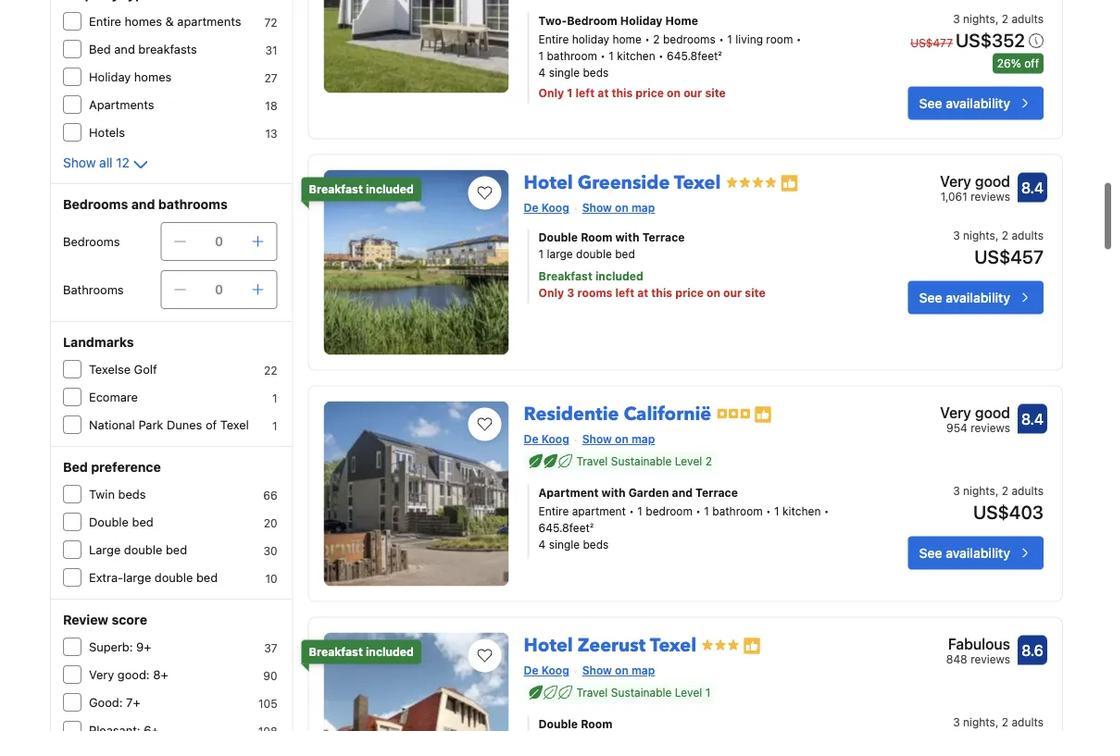 Task type: locate. For each thing, give the bounding box(es) containing it.
2 vertical spatial map
[[632, 665, 655, 678]]

1 vertical spatial very
[[941, 404, 972, 422]]

map for zeerust
[[632, 665, 655, 678]]

2 vertical spatial availability
[[946, 546, 1011, 561]]

2 right the home
[[654, 33, 660, 46]]

reviews inside very good 1,061 reviews
[[971, 191, 1011, 203]]

single down apartment
[[549, 539, 580, 552]]

breakfast included
[[309, 183, 414, 196], [309, 646, 414, 659]]

1 vertical spatial 4
[[539, 539, 546, 552]]

30
[[264, 545, 278, 558]]

0 vertical spatial large
[[547, 248, 573, 261]]

bathroom down 'apartment with garden and terrace' link on the bottom of page
[[713, 506, 763, 519]]

included
[[366, 183, 414, 196], [596, 270, 644, 283], [366, 646, 414, 659]]

0 vertical spatial 4
[[539, 66, 546, 79]]

1 sustainable from the top
[[611, 456, 672, 468]]

1 koog from the top
[[542, 202, 570, 215]]

1 8.4 from the top
[[1022, 179, 1044, 197]]

0 vertical spatial entire
[[89, 14, 121, 28]]

score
[[112, 613, 147, 628]]

map up travel sustainable level 1
[[632, 665, 655, 678]]

see availability link for hotel greenside texel
[[909, 281, 1044, 315]]

adults up us$403
[[1012, 485, 1044, 498]]

residentie californië link
[[524, 394, 712, 427]]

large double bed
[[89, 543, 187, 557]]

nights down 848
[[964, 717, 996, 730]]

1 vertical spatial breakfast included
[[309, 646, 414, 659]]

1 0 from the top
[[215, 234, 223, 249]]

2 vertical spatial see
[[920, 546, 943, 561]]

0 horizontal spatial left
[[576, 87, 595, 100]]

3 see availability link from the top
[[909, 537, 1044, 570]]

4 down apartment
[[539, 539, 546, 552]]

8.4 right very good 1,061 reviews
[[1022, 179, 1044, 197]]

0 horizontal spatial kitchen
[[617, 50, 656, 63]]

very up 954
[[941, 404, 972, 422]]

apartment with garden and terrace link
[[539, 485, 852, 502]]

level for residentie californië
[[675, 456, 703, 468]]

3 availability from the top
[[946, 546, 1011, 561]]

see availability link for residentie californië
[[909, 537, 1044, 570]]

terrace inside apartment with garden and terrace entire apartment • 1 bedroom • 1 bathroom • 1 kitchen • 645.8feet² 4 single beds
[[696, 487, 738, 500]]

0 vertical spatial de
[[524, 202, 539, 215]]

travel up apartment
[[577, 456, 608, 468]]

holiday
[[572, 33, 610, 46]]

1 vertical spatial 645.8feet²
[[539, 522, 594, 535]]

1 vertical spatial bedrooms
[[63, 235, 120, 249]]

2 show on map from the top
[[583, 433, 655, 446]]

1 vertical spatial room
[[581, 719, 613, 732]]

1 horizontal spatial large
[[547, 248, 573, 261]]

1 vertical spatial double
[[124, 543, 162, 557]]

price
[[636, 87, 664, 100], [676, 287, 704, 300]]

1,061
[[941, 191, 968, 203]]

and up "bedroom"
[[672, 487, 693, 500]]

double
[[539, 231, 578, 244], [89, 516, 129, 530], [539, 719, 578, 732]]

1 vertical spatial and
[[131, 197, 155, 212]]

price inside two-bedroom holiday home entire holiday home • 2 bedrooms • 1 living room • 1 bathroom • 1 kitchen • 645.8feet² 4 single beds only 1 left at this price on our site
[[636, 87, 664, 100]]

1 vertical spatial bed
[[63, 460, 88, 475]]

breakfast included for hotel zeerust texel
[[309, 646, 414, 659]]

bedrooms
[[63, 197, 128, 212], [63, 235, 120, 249]]

3 see availability from the top
[[920, 546, 1011, 561]]

645.8feet² down apartment
[[539, 522, 594, 535]]

3 adults from the top
[[1012, 485, 1044, 498]]

, up us$403
[[996, 485, 999, 498]]

1 vertical spatial availability
[[946, 290, 1011, 305]]

1 show on map from the top
[[583, 202, 655, 215]]

0 vertical spatial our
[[684, 87, 703, 100]]

0 vertical spatial sustainable
[[611, 456, 672, 468]]

on down bedrooms at right
[[667, 87, 681, 100]]

sustainable for zeerust
[[611, 687, 672, 700]]

0 horizontal spatial our
[[684, 87, 703, 100]]

double inside double room with terrace 1 large double bed breakfast included only 3 rooms left at this price on our site
[[576, 248, 612, 261]]

show on map down 'residentie californië'
[[583, 433, 655, 446]]

0 horizontal spatial bathroom
[[547, 50, 598, 63]]

2 see availability from the top
[[920, 290, 1011, 305]]

bathroom inside apartment with garden and terrace entire apartment • 1 bedroom • 1 bathroom • 1 kitchen • 645.8feet² 4 single beds
[[713, 506, 763, 519]]

double down large double bed
[[155, 571, 193, 585]]

de koog down the residentie
[[524, 433, 570, 446]]

texel inside "link"
[[650, 633, 697, 659]]

greenside
[[578, 170, 670, 196]]

very
[[941, 172, 972, 190], [941, 404, 972, 422], [89, 669, 114, 682]]

double
[[576, 248, 612, 261], [124, 543, 162, 557], [155, 571, 193, 585]]

3 , from the top
[[996, 485, 999, 498]]

1 scored 8.4 element from the top
[[1018, 173, 1048, 203]]

double for double bed
[[89, 516, 129, 530]]

good inside very good 1,061 reviews
[[976, 172, 1011, 190]]

0 vertical spatial de koog
[[524, 202, 570, 215]]

see availability down 3 nights , 2 adults us$457
[[920, 290, 1011, 305]]

see availability link
[[909, 87, 1044, 120], [909, 281, 1044, 315], [909, 537, 1044, 570]]

on down 'residentie californië'
[[615, 433, 629, 446]]

reviews down fabulous in the right bottom of the page
[[971, 654, 1011, 667]]

landmarks
[[63, 335, 134, 350]]

1 horizontal spatial our
[[724, 287, 742, 300]]

with
[[616, 231, 640, 244], [602, 487, 626, 500]]

good:
[[89, 696, 123, 710]]

double inside double room with terrace 1 large double bed breakfast included only 3 rooms left at this price on our site
[[539, 231, 578, 244]]

1 adults from the top
[[1012, 13, 1044, 26]]

2
[[1002, 13, 1009, 26], [654, 33, 660, 46], [1002, 229, 1009, 242], [706, 456, 712, 468], [1002, 485, 1009, 498], [1002, 717, 1009, 730]]

0 vertical spatial very good element
[[941, 170, 1011, 192]]

sustainable
[[611, 456, 672, 468], [611, 687, 672, 700]]

bed left preference on the bottom of the page
[[63, 460, 88, 475]]

4 down two-
[[539, 66, 546, 79]]

show down 'residentie californië'
[[583, 433, 612, 446]]

our down double room with terrace link
[[724, 287, 742, 300]]

texel up double room with terrace link
[[674, 170, 721, 196]]

room down travel sustainable level 1
[[581, 719, 613, 732]]

koog
[[542, 202, 570, 215], [542, 433, 570, 446], [542, 665, 570, 678]]

2 only from the top
[[539, 287, 564, 300]]

4 , from the top
[[996, 717, 999, 730]]

double down travel sustainable level 1
[[539, 719, 578, 732]]

with down greenside
[[616, 231, 640, 244]]

room inside double room with terrace 1 large double bed breakfast included only 3 rooms left at this price on our site
[[581, 231, 613, 244]]

reviews right 1,061
[[971, 191, 1011, 203]]

2 reviews from the top
[[971, 422, 1011, 435]]

1 vertical spatial see availability link
[[909, 281, 1044, 315]]

2 very good element from the top
[[941, 402, 1011, 424]]

show down hotel greenside texel
[[583, 202, 612, 215]]

koog down hotel greenside texel
[[542, 202, 570, 215]]

645.8feet² inside two-bedroom holiday home entire holiday home • 2 bedrooms • 1 living room • 1 bathroom • 1 kitchen • 645.8feet² 4 single beds only 1 left at this price on our site
[[667, 50, 722, 63]]

good
[[976, 172, 1011, 190], [976, 404, 1011, 422]]

1 vertical spatial price
[[676, 287, 704, 300]]

home
[[613, 33, 642, 46]]

1 vertical spatial at
[[638, 287, 649, 300]]

double room with terrace 1 large double bed breakfast included only 3 rooms left at this price on our site
[[539, 231, 766, 300]]

1 vertical spatial only
[[539, 287, 564, 300]]

site
[[706, 87, 726, 100], [745, 287, 766, 300]]

0 vertical spatial scored 8.4 element
[[1018, 173, 1048, 203]]

0 vertical spatial reviews
[[971, 191, 1011, 203]]

nights up us$457
[[964, 229, 996, 242]]

3 down 954
[[954, 485, 961, 498]]

0 vertical spatial koog
[[542, 202, 570, 215]]

8.4
[[1022, 179, 1044, 197], [1022, 411, 1044, 428]]

scored 8.4 element right very good 954 reviews
[[1018, 405, 1048, 434]]

single
[[549, 66, 580, 79], [549, 539, 580, 552]]

travel for hotel
[[577, 687, 608, 700]]

1 vertical spatial double
[[89, 516, 129, 530]]

2 single from the top
[[549, 539, 580, 552]]

texel right of
[[220, 418, 249, 432]]

good up 3 nights , 2 adults us$457
[[976, 172, 1011, 190]]

0 vertical spatial beds
[[583, 66, 609, 79]]

entire down two-
[[539, 33, 569, 46]]

terrace down greenside
[[643, 231, 685, 244]]

4 inside apartment with garden and terrace entire apartment • 1 bedroom • 1 bathroom • 1 kitchen • 645.8feet² 4 single beds
[[539, 539, 546, 552]]

our
[[684, 87, 703, 100], [724, 287, 742, 300]]

90
[[263, 670, 278, 683]]

only inside two-bedroom holiday home entire holiday home • 2 bedrooms • 1 living room • 1 bathroom • 1 kitchen • 645.8feet² 4 single beds only 1 left at this price on our site
[[539, 87, 564, 100]]

hotel inside "link"
[[524, 633, 573, 659]]

2 scored 8.4 element from the top
[[1018, 405, 1048, 434]]

1 vertical spatial sustainable
[[611, 687, 672, 700]]

1 very good element from the top
[[941, 170, 1011, 192]]

1 see availability link from the top
[[909, 87, 1044, 120]]

2 vertical spatial beds
[[583, 539, 609, 552]]

rooms
[[578, 287, 613, 300]]

sustainable for californië
[[611, 456, 672, 468]]

texel up travel sustainable level 1
[[650, 633, 697, 659]]

our inside two-bedroom holiday home entire holiday home • 2 bedrooms • 1 living room • 1 bathroom • 1 kitchen • 645.8feet² 4 single beds only 1 left at this price on our site
[[684, 87, 703, 100]]

very inside very good 1,061 reviews
[[941, 172, 972, 190]]

0 vertical spatial see availability
[[920, 96, 1011, 111]]

1 breakfast included from the top
[[309, 183, 414, 196]]

double room link
[[539, 717, 852, 732]]

1 horizontal spatial terrace
[[696, 487, 738, 500]]

2 vertical spatial entire
[[539, 506, 569, 519]]

this property is part of our preferred partner programme. it is committed to providing commendable service and good value. it will pay us a higher commission if you make a booking. image for hotel zeerust texel
[[743, 638, 762, 656]]

sustainable down zeerust
[[611, 687, 672, 700]]

see availability link down 26%
[[909, 87, 1044, 120]]

beds inside apartment with garden and terrace entire apartment • 1 bedroom • 1 bathroom • 1 kitchen • 645.8feet² 4 single beds
[[583, 539, 609, 552]]

hotel left zeerust
[[524, 633, 573, 659]]

see availability link down us$403
[[909, 537, 1044, 570]]

0 vertical spatial map
[[632, 202, 655, 215]]

very up good:
[[89, 669, 114, 682]]

2 vertical spatial reviews
[[971, 654, 1011, 667]]

good up 3 nights , 2 adults us$403
[[976, 404, 1011, 422]]

bedrooms up bathrooms
[[63, 235, 120, 249]]

large
[[89, 543, 121, 557]]

review score
[[63, 613, 147, 628]]

1 vertical spatial holiday
[[89, 70, 131, 84]]

1 horizontal spatial price
[[676, 287, 704, 300]]

national park dunes of texel
[[89, 418, 249, 432]]

1 vertical spatial entire
[[539, 33, 569, 46]]

kitchen inside apartment with garden and terrace entire apartment • 1 bedroom • 1 bathroom • 1 kitchen • 645.8feet² 4 single beds
[[783, 506, 821, 519]]

only down two-
[[539, 87, 564, 100]]

travel
[[577, 456, 608, 468], [577, 687, 608, 700]]

terrace right garden
[[696, 487, 738, 500]]

0 vertical spatial availability
[[946, 96, 1011, 111]]

availability down us$457
[[946, 290, 1011, 305]]

2 up us$457
[[1002, 229, 1009, 242]]

37
[[264, 642, 278, 655]]

0 vertical spatial this
[[612, 87, 633, 100]]

2 vertical spatial see availability
[[920, 546, 1011, 561]]

very for residentie californië
[[941, 404, 972, 422]]

double up extra-large double bed
[[124, 543, 162, 557]]

0 vertical spatial double
[[576, 248, 612, 261]]

room
[[581, 231, 613, 244], [581, 719, 613, 732]]

1 level from the top
[[675, 456, 703, 468]]

and up holiday homes
[[114, 42, 135, 56]]

1 map from the top
[[632, 202, 655, 215]]

2 see availability link from the top
[[909, 281, 1044, 315]]

8+
[[153, 669, 168, 682]]

2 good from the top
[[976, 404, 1011, 422]]

nights inside 3 nights , 2 adults us$457
[[964, 229, 996, 242]]

koog up double room
[[542, 665, 570, 678]]

645.8feet² down bedrooms at right
[[667, 50, 722, 63]]

site inside double room with terrace 1 large double bed breakfast included only 3 rooms left at this price on our site
[[745, 287, 766, 300]]

very good element for hotel greenside texel
[[941, 170, 1011, 192]]

double for double room with terrace 1 large double bed breakfast included only 3 rooms left at this price on our site
[[539, 231, 578, 244]]

2 up us$403
[[1002, 485, 1009, 498]]

2 vertical spatial very
[[89, 669, 114, 682]]

1 bedrooms from the top
[[63, 197, 128, 212]]

reviews
[[971, 191, 1011, 203], [971, 422, 1011, 435], [971, 654, 1011, 667]]

, up 'us$352'
[[996, 13, 999, 26]]

3 nights from the top
[[964, 485, 996, 498]]

1 only from the top
[[539, 87, 564, 100]]

1 de koog from the top
[[524, 202, 570, 215]]

level up double room link
[[675, 687, 703, 700]]

, inside 3 nights , 2 adults us$403
[[996, 485, 999, 498]]

nights
[[964, 13, 996, 26], [964, 229, 996, 242], [964, 485, 996, 498], [964, 717, 996, 730]]

2 vertical spatial de koog
[[524, 665, 570, 678]]

72
[[265, 16, 278, 29]]

2 bedrooms from the top
[[63, 235, 120, 249]]

0 vertical spatial holiday
[[621, 14, 663, 27]]

room for double room
[[581, 719, 613, 732]]

adults up 'us$352'
[[1012, 13, 1044, 26]]

0 vertical spatial bedrooms
[[63, 197, 128, 212]]

this inside double room with terrace 1 large double bed breakfast included only 3 rooms left at this price on our site
[[652, 287, 673, 300]]

bathroom down the holiday
[[547, 50, 598, 63]]

at inside double room with terrace 1 large double bed breakfast included only 3 rooms left at this price on our site
[[638, 287, 649, 300]]

show down hotel zeerust texel
[[583, 665, 612, 678]]

2 down fabulous 848 reviews
[[1002, 717, 1009, 730]]

0 vertical spatial site
[[706, 87, 726, 100]]

0 vertical spatial bathroom
[[547, 50, 598, 63]]

show on map down hotel greenside texel
[[583, 202, 655, 215]]

see availability
[[920, 96, 1011, 111], [920, 290, 1011, 305], [920, 546, 1011, 561]]

homes for entire
[[125, 14, 162, 28]]

0 vertical spatial single
[[549, 66, 580, 79]]

, down fabulous 848 reviews
[[996, 717, 999, 730]]

0 vertical spatial 8.4
[[1022, 179, 1044, 197]]

0 vertical spatial texel
[[674, 170, 721, 196]]

this down double room with terrace link
[[652, 287, 673, 300]]

homes down bed and breakfasts
[[134, 70, 172, 84]]

good inside very good 954 reviews
[[976, 404, 1011, 422]]

beds down apartment
[[583, 539, 609, 552]]

3 see from the top
[[920, 546, 943, 561]]

3 reviews from the top
[[971, 654, 1011, 667]]

1 horizontal spatial holiday
[[621, 14, 663, 27]]

3 left rooms
[[567, 287, 575, 300]]

, up us$457
[[996, 229, 999, 242]]

4 nights from the top
[[964, 717, 996, 730]]

koog for hotel zeerust texel
[[542, 665, 570, 678]]

2 8.4 from the top
[[1022, 411, 1044, 428]]

de koog down hotel greenside texel
[[524, 202, 570, 215]]

1 good from the top
[[976, 172, 1011, 190]]

holiday up the home
[[621, 14, 663, 27]]

1 horizontal spatial this
[[652, 287, 673, 300]]

1 horizontal spatial at
[[638, 287, 649, 300]]

3 de from the top
[[524, 665, 539, 678]]

0 vertical spatial 645.8feet²
[[667, 50, 722, 63]]

2 vertical spatial included
[[366, 646, 414, 659]]

0 horizontal spatial bed
[[63, 460, 88, 475]]

0 vertical spatial hotel
[[524, 170, 573, 196]]

this property is part of our preferred partner programme. it is committed to providing commendable service and good value. it will pay us a higher commission if you make a booking. image for residentie californië
[[754, 406, 773, 425]]

1 availability from the top
[[946, 96, 1011, 111]]

1 room from the top
[[581, 231, 613, 244]]

0
[[215, 234, 223, 249], [215, 282, 223, 297]]

1 horizontal spatial kitchen
[[783, 506, 821, 519]]

show on map for californië
[[583, 433, 655, 446]]

very inside very good 954 reviews
[[941, 404, 972, 422]]

scored 8.6 element
[[1018, 636, 1048, 666]]

reviews inside very good 954 reviews
[[971, 422, 1011, 435]]

1 , from the top
[[996, 13, 999, 26]]

1 vertical spatial hotel
[[524, 633, 573, 659]]

0 vertical spatial bed
[[89, 42, 111, 56]]

nights up us$403
[[964, 485, 996, 498]]

22
[[264, 364, 278, 377]]

1 hotel from the top
[[524, 170, 573, 196]]

breakfast inside double room with terrace 1 large double bed breakfast included only 3 rooms left at this price on our site
[[539, 270, 593, 283]]

hotel greenside texel image
[[324, 170, 509, 355]]

2 de from the top
[[524, 433, 539, 446]]

beds down preference on the bottom of the page
[[118, 488, 146, 502]]

availability
[[946, 96, 1011, 111], [946, 290, 1011, 305], [946, 546, 1011, 561]]

2 vertical spatial texel
[[650, 633, 697, 659]]

availability down 26%
[[946, 96, 1011, 111]]

adults up us$457
[[1012, 229, 1044, 242]]

on inside two-bedroom holiday home entire holiday home • 2 bedrooms • 1 living room • 1 bathroom • 1 kitchen • 645.8feet² 4 single beds only 1 left at this price on our site
[[667, 87, 681, 100]]

beds
[[583, 66, 609, 79], [118, 488, 146, 502], [583, 539, 609, 552]]

very good element
[[941, 170, 1011, 192], [941, 402, 1011, 424]]

2 nights from the top
[[964, 229, 996, 242]]

66
[[263, 489, 278, 502]]

105
[[259, 698, 278, 711]]

level
[[675, 456, 703, 468], [675, 687, 703, 700]]

2 0 from the top
[[215, 282, 223, 297]]

1 de from the top
[[524, 202, 539, 215]]

single inside two-bedroom holiday home entire holiday home • 2 bedrooms • 1 living room • 1 bathroom • 1 kitchen • 645.8feet² 4 single beds only 1 left at this price on our site
[[549, 66, 580, 79]]

2 de koog from the top
[[524, 433, 570, 446]]

show left all at left
[[63, 155, 96, 170]]

0 vertical spatial show on map
[[583, 202, 655, 215]]

1 vertical spatial our
[[724, 287, 742, 300]]

2 adults from the top
[[1012, 229, 1044, 242]]

3 de koog from the top
[[524, 665, 570, 678]]

hotel left greenside
[[524, 170, 573, 196]]

0 vertical spatial breakfast
[[309, 183, 363, 196]]

3 show on map from the top
[[583, 665, 655, 678]]

0 vertical spatial kitchen
[[617, 50, 656, 63]]

and left bathrooms
[[131, 197, 155, 212]]

2 travel from the top
[[577, 687, 608, 700]]

2 , from the top
[[996, 229, 999, 242]]

scored 8.4 element for hotel greenside texel
[[1018, 173, 1048, 203]]

de
[[524, 202, 539, 215], [524, 433, 539, 446], [524, 665, 539, 678]]

1 travel from the top
[[577, 456, 608, 468]]

scored 8.4 element
[[1018, 173, 1048, 203], [1018, 405, 1048, 434]]

very for hotel greenside texel
[[941, 172, 972, 190]]

1 vertical spatial reviews
[[971, 422, 1011, 435]]

koog down the residentie
[[542, 433, 570, 446]]

nights inside 3 nights , 2 adults us$403
[[964, 485, 996, 498]]

entire up bed and breakfasts
[[89, 14, 121, 28]]

2 4 from the top
[[539, 539, 546, 552]]

bed down greenside
[[615, 248, 635, 261]]

included for hotel zeerust texel
[[366, 646, 414, 659]]

included for hotel greenside texel
[[366, 183, 414, 196]]

0 vertical spatial very
[[941, 172, 972, 190]]

1 vertical spatial very good element
[[941, 402, 1011, 424]]

only
[[539, 87, 564, 100], [539, 287, 564, 300]]

0 vertical spatial at
[[598, 87, 609, 100]]

2 room from the top
[[581, 719, 613, 732]]

0 vertical spatial left
[[576, 87, 595, 100]]

3 map from the top
[[632, 665, 655, 678]]

1 horizontal spatial 645.8feet²
[[667, 50, 722, 63]]

this property is part of our preferred partner programme. it is committed to providing commendable service and good value. it will pay us a higher commission if you make a booking. image
[[781, 174, 799, 193], [754, 406, 773, 425], [754, 406, 773, 425], [743, 638, 762, 656], [743, 638, 762, 656]]

0 vertical spatial room
[[581, 231, 613, 244]]

de koog for hotel zeerust texel
[[524, 665, 570, 678]]

with up apartment
[[602, 487, 626, 500]]

2 vertical spatial breakfast
[[309, 646, 363, 659]]

on down double room with terrace link
[[707, 287, 721, 300]]

and for bedrooms
[[131, 197, 155, 212]]

bed inside double room with terrace 1 large double bed breakfast included only 3 rooms left at this price on our site
[[615, 248, 635, 261]]

living
[[736, 33, 763, 46]]

2 availability from the top
[[946, 290, 1011, 305]]

very good element for residentie californië
[[941, 402, 1011, 424]]

bathrooms
[[63, 283, 124, 297]]

price down the home
[[636, 87, 664, 100]]

0 vertical spatial 3 nights , 2 adults
[[954, 13, 1044, 26]]

hotel
[[524, 170, 573, 196], [524, 633, 573, 659]]

2 hotel from the top
[[524, 633, 573, 659]]

on inside double room with terrace 1 large double bed breakfast included only 3 rooms left at this price on our site
[[707, 287, 721, 300]]

reviews inside fabulous 848 reviews
[[971, 654, 1011, 667]]

map down greenside
[[632, 202, 655, 215]]

hotel greenside texel
[[524, 170, 721, 196]]

2 koog from the top
[[542, 433, 570, 446]]

2 sustainable from the top
[[611, 687, 672, 700]]

bed left "10"
[[196, 571, 218, 585]]

0 horizontal spatial holiday
[[89, 70, 131, 84]]

left down the holiday
[[576, 87, 595, 100]]

large inside double room with terrace 1 large double bed breakfast included only 3 rooms left at this price on our site
[[547, 248, 573, 261]]

1 vertical spatial good
[[976, 404, 1011, 422]]

bed
[[89, 42, 111, 56], [63, 460, 88, 475]]

bedrooms down the show all 12 dropdown button
[[63, 197, 128, 212]]

0 vertical spatial breakfast included
[[309, 183, 414, 196]]

bed
[[615, 248, 635, 261], [132, 516, 154, 530], [166, 543, 187, 557], [196, 571, 218, 585]]

1 single from the top
[[549, 66, 580, 79]]

3 koog from the top
[[542, 665, 570, 678]]

holiday homes
[[89, 70, 172, 84]]

holiday up apartments at the top left of the page
[[89, 70, 131, 84]]

entire
[[89, 14, 121, 28], [539, 33, 569, 46], [539, 506, 569, 519]]

3 inside 3 nights , 2 adults us$403
[[954, 485, 961, 498]]

2 3 nights , 2 adults from the top
[[954, 717, 1044, 730]]

1 inside double room with terrace 1 large double bed breakfast included only 3 rooms left at this price on our site
[[539, 248, 544, 261]]

0 vertical spatial terrace
[[643, 231, 685, 244]]

0 vertical spatial level
[[675, 456, 703, 468]]

map for greenside
[[632, 202, 655, 215]]

two-bedroom holiday home entire holiday home • 2 bedrooms • 1 living room • 1 bathroom • 1 kitchen • 645.8feet² 4 single beds only 1 left at this price on our site
[[539, 14, 802, 100]]

very up 1,061
[[941, 172, 972, 190]]

2 see from the top
[[920, 290, 943, 305]]

1 vertical spatial de
[[524, 433, 539, 446]]

8.4 for residentie californië
[[1022, 411, 1044, 428]]

bed and breakfasts
[[89, 42, 197, 56]]

homes for holiday
[[134, 70, 172, 84]]

2 level from the top
[[675, 687, 703, 700]]

level for hotel zeerust texel
[[675, 687, 703, 700]]

1 vertical spatial homes
[[134, 70, 172, 84]]

0 horizontal spatial price
[[636, 87, 664, 100]]

de for hotel greenside texel
[[524, 202, 539, 215]]

1 vertical spatial breakfast
[[539, 270, 593, 283]]

3
[[954, 13, 961, 26], [954, 229, 961, 242], [567, 287, 575, 300], [954, 485, 961, 498], [954, 717, 961, 730]]

us$352
[[956, 29, 1026, 51]]

0 vertical spatial with
[[616, 231, 640, 244]]

homes left &
[[125, 14, 162, 28]]

0 vertical spatial homes
[[125, 14, 162, 28]]

1 vertical spatial left
[[616, 287, 635, 300]]

8.4 right very good 954 reviews
[[1022, 411, 1044, 428]]

2 breakfast included from the top
[[309, 646, 414, 659]]

sustainable up garden
[[611, 456, 672, 468]]

at down the holiday
[[598, 87, 609, 100]]

0 horizontal spatial at
[[598, 87, 609, 100]]

2 map from the top
[[632, 433, 655, 446]]

beds down the holiday
[[583, 66, 609, 79]]

texel for hotel greenside texel
[[674, 170, 721, 196]]

map up travel sustainable level 2
[[632, 433, 655, 446]]

terrace
[[643, 231, 685, 244], [696, 487, 738, 500]]

texelse golf
[[89, 363, 157, 377]]

1 4 from the top
[[539, 66, 546, 79]]

1 reviews from the top
[[971, 191, 1011, 203]]

our inside double room with terrace 1 large double bed breakfast included only 3 rooms left at this price on our site
[[724, 287, 742, 300]]

double up rooms
[[539, 231, 578, 244]]



Task type: vqa. For each thing, say whether or not it's contained in the screenshot.


Task type: describe. For each thing, give the bounding box(es) containing it.
map for californië
[[632, 433, 655, 446]]

superb:
[[89, 641, 133, 655]]

de for hotel zeerust texel
[[524, 665, 539, 678]]

left inside two-bedroom holiday home entire holiday home • 2 bedrooms • 1 living room • 1 bathroom • 1 kitchen • 645.8feet² 4 single beds only 1 left at this price on our site
[[576, 87, 595, 100]]

entire inside apartment with garden and terrace entire apartment • 1 bedroom • 1 bathroom • 1 kitchen • 645.8feet² 4 single beds
[[539, 506, 569, 519]]

fabulous 848 reviews
[[947, 636, 1011, 667]]

1 vertical spatial texel
[[220, 418, 249, 432]]

show inside dropdown button
[[63, 155, 96, 170]]

very good: 8+
[[89, 669, 168, 682]]

2 inside two-bedroom holiday home entire holiday home • 2 bedrooms • 1 living room • 1 bathroom • 1 kitchen • 645.8feet² 4 single beds only 1 left at this price on our site
[[654, 33, 660, 46]]

bed for bed and breakfasts
[[89, 42, 111, 56]]

good:
[[118, 669, 150, 682]]

included inside double room with terrace 1 large double bed breakfast included only 3 rooms left at this price on our site
[[596, 270, 644, 283]]

preference
[[91, 460, 161, 475]]

left inside double room with terrace 1 large double bed breakfast included only 3 rooms left at this price on our site
[[616, 287, 635, 300]]

availability for hotel greenside texel
[[946, 290, 1011, 305]]

apartment
[[539, 487, 599, 500]]

double bed
[[89, 516, 154, 530]]

very good 1,061 reviews
[[941, 172, 1011, 203]]

hotels
[[89, 126, 125, 139]]

holiday inside two-bedroom holiday home entire holiday home • 2 bedrooms • 1 living room • 1 bathroom • 1 kitchen • 645.8feet² 4 single beds only 1 left at this price on our site
[[621, 14, 663, 27]]

27
[[265, 71, 278, 84]]

single inside apartment with garden and terrace entire apartment • 1 bedroom • 1 bathroom • 1 kitchen • 645.8feet² 4 single beds
[[549, 539, 580, 552]]

travel sustainable level 1
[[577, 687, 711, 700]]

double for double room
[[539, 719, 578, 732]]

3 up 'us$352'
[[954, 13, 961, 26]]

on for greenside
[[615, 202, 629, 215]]

bathroom inside two-bedroom holiday home entire holiday home • 2 bedrooms • 1 living room • 1 bathroom • 1 kitchen • 645.8feet² 4 single beds only 1 left at this price on our site
[[547, 50, 598, 63]]

hotel for hotel zeerust texel
[[524, 633, 573, 659]]

residentie
[[524, 402, 619, 427]]

travel sustainable level 2
[[577, 456, 712, 468]]

adults inside 3 nights , 2 adults us$457
[[1012, 229, 1044, 242]]

us$403
[[974, 502, 1044, 524]]

apartment with garden and terrace entire apartment • 1 bedroom • 1 bathroom • 1 kitchen • 645.8feet² 4 single beds
[[539, 487, 830, 552]]

double room
[[539, 719, 613, 732]]

this inside two-bedroom holiday home entire holiday home • 2 bedrooms • 1 living room • 1 bathroom • 1 kitchen • 645.8feet² 4 single beds only 1 left at this price on our site
[[612, 87, 633, 100]]

de koog for residentie californië
[[524, 433, 570, 446]]

bedrooms for bedrooms
[[63, 235, 120, 249]]

0 for bedrooms
[[215, 234, 223, 249]]

1 vertical spatial beds
[[118, 488, 146, 502]]

645.8feet² inside apartment with garden and terrace entire apartment • 1 bedroom • 1 bathroom • 1 kitchen • 645.8feet² 4 single beds
[[539, 522, 594, 535]]

kitchen inside two-bedroom holiday home entire holiday home • 2 bedrooms • 1 living room • 1 bathroom • 1 kitchen • 645.8feet² 4 single beds only 1 left at this price on our site
[[617, 50, 656, 63]]

see availability for residentie californië
[[920, 546, 1011, 561]]

18
[[265, 99, 278, 112]]

home
[[666, 14, 698, 27]]

bed for bed preference
[[63, 460, 88, 475]]

with inside double room with terrace 1 large double bed breakfast included only 3 rooms left at this price on our site
[[616, 231, 640, 244]]

national
[[89, 418, 135, 432]]

hotel greenside texel link
[[524, 163, 721, 196]]

1 see from the top
[[920, 96, 943, 111]]

bed preference
[[63, 460, 161, 475]]

park
[[138, 418, 163, 432]]

2 inside 3 nights , 2 adults us$403
[[1002, 485, 1009, 498]]

texel for hotel zeerust texel
[[650, 633, 697, 659]]

all
[[99, 155, 113, 170]]

apartment in tasteful farmhouse in de cocksdorp on the wadden island of texel image
[[324, 0, 509, 93]]

fabulous element
[[947, 633, 1011, 656]]

ecomare
[[89, 391, 138, 404]]

7+
[[126, 696, 140, 710]]

26%
[[998, 57, 1022, 70]]

good for hotel greenside texel
[[976, 172, 1011, 190]]

, inside 3 nights , 2 adults us$457
[[996, 229, 999, 242]]

apartment
[[572, 506, 626, 519]]

bedrooms and bathrooms
[[63, 197, 228, 212]]

extra-
[[89, 571, 123, 585]]

3 nights , 2 adults us$457
[[954, 229, 1044, 268]]

travel for residentie
[[577, 456, 608, 468]]

26% off
[[998, 57, 1040, 70]]

hotel zeerust texel image
[[324, 633, 509, 732]]

3 nights , 2 adults us$403
[[954, 485, 1044, 524]]

and for bed
[[114, 42, 135, 56]]

breakfast for hotel greenside texel
[[309, 183, 363, 196]]

on for zeerust
[[615, 665, 629, 678]]

dunes
[[167, 418, 202, 432]]

0 for bathrooms
[[215, 282, 223, 297]]

room
[[767, 33, 793, 46]]

availability for residentie californië
[[946, 546, 1011, 561]]

good: 7+
[[89, 696, 140, 710]]

review
[[63, 613, 109, 628]]

bed up large double bed
[[132, 516, 154, 530]]

price inside double room with terrace 1 large double bed breakfast included only 3 rooms left at this price on our site
[[676, 287, 704, 300]]

koog for hotel greenside texel
[[542, 202, 570, 215]]

on for californië
[[615, 433, 629, 446]]

entire homes & apartments
[[89, 14, 241, 28]]

hotel for hotel greenside texel
[[524, 170, 573, 196]]

de koog for hotel greenside texel
[[524, 202, 570, 215]]

scored 8.4 element for residentie californië
[[1018, 405, 1048, 434]]

two-
[[539, 14, 567, 27]]

californië
[[624, 402, 712, 427]]

3 inside double room with terrace 1 large double bed breakfast included only 3 rooms left at this price on our site
[[567, 287, 575, 300]]

954
[[947, 422, 968, 435]]

double room with terrace link
[[539, 229, 852, 246]]

see availability for hotel greenside texel
[[920, 290, 1011, 305]]

show on map for greenside
[[583, 202, 655, 215]]

breakfast included for hotel greenside texel
[[309, 183, 414, 196]]

residentie californië image
[[324, 402, 509, 587]]

zeerust
[[578, 633, 646, 659]]

13
[[265, 127, 278, 140]]

residentie californië
[[524, 402, 712, 427]]

hotel zeerust texel link
[[524, 626, 697, 659]]

1 nights from the top
[[964, 13, 996, 26]]

de for residentie californië
[[524, 433, 539, 446]]

see for residentie californië
[[920, 546, 943, 561]]

us$457
[[975, 246, 1044, 268]]

beds inside two-bedroom holiday home entire holiday home • 2 bedrooms • 1 living room • 1 bathroom • 1 kitchen • 645.8feet² 4 single beds only 1 left at this price on our site
[[583, 66, 609, 79]]

only inside double room with terrace 1 large double bed breakfast included only 3 rooms left at this price on our site
[[539, 287, 564, 300]]

10
[[265, 573, 278, 586]]

reviews for hotel greenside texel
[[971, 191, 1011, 203]]

9+
[[136, 641, 151, 655]]

show all 12
[[63, 155, 130, 170]]

entire inside two-bedroom holiday home entire holiday home • 2 bedrooms • 1 living room • 1 bathroom • 1 kitchen • 645.8feet² 4 single beds only 1 left at this price on our site
[[539, 33, 569, 46]]

2 up 'us$352'
[[1002, 13, 1009, 26]]

hotel zeerust texel
[[524, 633, 697, 659]]

0 horizontal spatial large
[[123, 571, 151, 585]]

4 inside two-bedroom holiday home entire holiday home • 2 bedrooms • 1 living room • 1 bathroom • 1 kitchen • 645.8feet² 4 single beds only 1 left at this price on our site
[[539, 66, 546, 79]]

adults inside 3 nights , 2 adults us$403
[[1012, 485, 1044, 498]]

breakfast for hotel zeerust texel
[[309, 646, 363, 659]]

texelse
[[89, 363, 131, 377]]

reviews for residentie californië
[[971, 422, 1011, 435]]

1 3 nights , 2 adults from the top
[[954, 13, 1044, 26]]

very good 954 reviews
[[941, 404, 1011, 435]]

bedrooms
[[663, 33, 716, 46]]

fabulous
[[949, 636, 1011, 653]]

apartments
[[177, 14, 241, 28]]

and inside apartment with garden and terrace entire apartment • 1 bedroom • 1 bathroom • 1 kitchen • 645.8feet² 4 single beds
[[672, 487, 693, 500]]

this property is part of our preferred partner programme. it is committed to providing commendable service and good value. it will pay us a higher commission if you make a booking. image for hotel greenside texel
[[781, 174, 799, 193]]

2 inside 3 nights , 2 adults us$457
[[1002, 229, 1009, 242]]

show all 12 button
[[63, 154, 152, 176]]

garden
[[629, 487, 669, 500]]

3 down 848
[[954, 717, 961, 730]]

show on map for zeerust
[[583, 665, 655, 678]]

off
[[1025, 57, 1040, 70]]

8.4 for hotel greenside texel
[[1022, 179, 1044, 197]]

good for residentie californië
[[976, 404, 1011, 422]]

terrace inside double room with terrace 1 large double bed breakfast included only 3 rooms left at this price on our site
[[643, 231, 685, 244]]

&
[[166, 14, 174, 28]]

3 inside 3 nights , 2 adults us$457
[[954, 229, 961, 242]]

2 vertical spatial double
[[155, 571, 193, 585]]

breakfasts
[[138, 42, 197, 56]]

31
[[265, 44, 278, 57]]

848
[[947, 654, 968, 667]]

show for hotel zeerust texel
[[583, 665, 612, 678]]

two-bedroom holiday home link
[[539, 13, 852, 29]]

this property is part of our preferred partner programme. it is committed to providing commendable service and good value. it will pay us a higher commission if you make a booking. image
[[781, 174, 799, 193]]

4 adults from the top
[[1012, 717, 1044, 730]]

show for residentie californië
[[583, 433, 612, 446]]

bed up extra-large double bed
[[166, 543, 187, 557]]

us$477
[[911, 37, 953, 50]]

bedroom
[[567, 14, 618, 27]]

room for double room with terrace 1 large double bed breakfast included only 3 rooms left at this price on our site
[[581, 231, 613, 244]]

golf
[[134, 363, 157, 377]]

site inside two-bedroom holiday home entire holiday home • 2 bedrooms • 1 living room • 1 bathroom • 1 kitchen • 645.8feet² 4 single beds only 1 left at this price on our site
[[706, 87, 726, 100]]

2 up 'apartment with garden and terrace' link on the bottom of page
[[706, 456, 712, 468]]

extra-large double bed
[[89, 571, 218, 585]]

12
[[116, 155, 130, 170]]

with inside apartment with garden and terrace entire apartment • 1 bedroom • 1 bathroom • 1 kitchen • 645.8feet² 4 single beds
[[602, 487, 626, 500]]

of
[[206, 418, 217, 432]]

show for hotel greenside texel
[[583, 202, 612, 215]]

bedrooms for bedrooms and bathrooms
[[63, 197, 128, 212]]

1 see availability from the top
[[920, 96, 1011, 111]]

bedroom
[[646, 506, 693, 519]]

bathrooms
[[158, 197, 228, 212]]

see for hotel greenside texel
[[920, 290, 943, 305]]

koog for residentie californië
[[542, 433, 570, 446]]

twin beds
[[89, 488, 146, 502]]

twin
[[89, 488, 115, 502]]

20
[[264, 517, 278, 530]]

at inside two-bedroom holiday home entire holiday home • 2 bedrooms • 1 living room • 1 bathroom • 1 kitchen • 645.8feet² 4 single beds only 1 left at this price on our site
[[598, 87, 609, 100]]

8.6
[[1022, 642, 1044, 660]]



